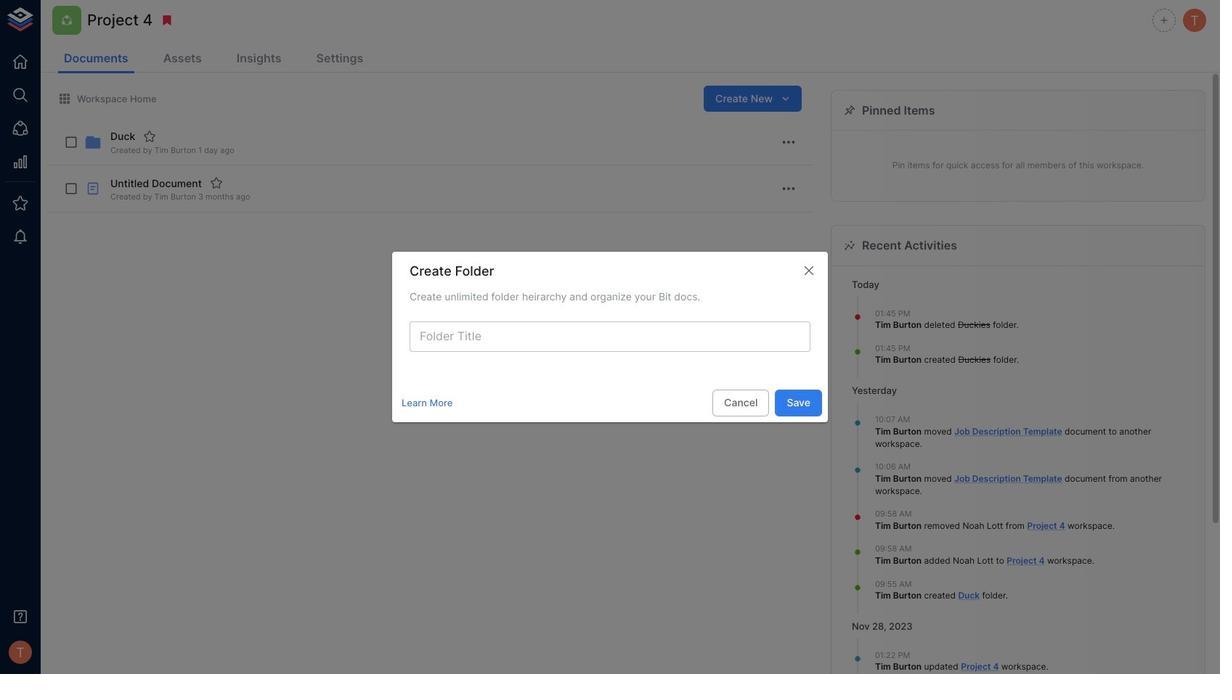 Task type: describe. For each thing, give the bounding box(es) containing it.
Folder Title text field
[[410, 322, 811, 352]]

remove bookmark image
[[161, 14, 174, 27]]



Task type: locate. For each thing, give the bounding box(es) containing it.
favorite image
[[143, 130, 156, 143], [210, 177, 223, 190]]

dialog
[[392, 252, 828, 423]]

1 vertical spatial favorite image
[[210, 177, 223, 190]]

0 vertical spatial favorite image
[[143, 130, 156, 143]]

0 horizontal spatial favorite image
[[143, 130, 156, 143]]

1 horizontal spatial favorite image
[[210, 177, 223, 190]]



Task type: vqa. For each thing, say whether or not it's contained in the screenshot.
Folder Title text field
yes



